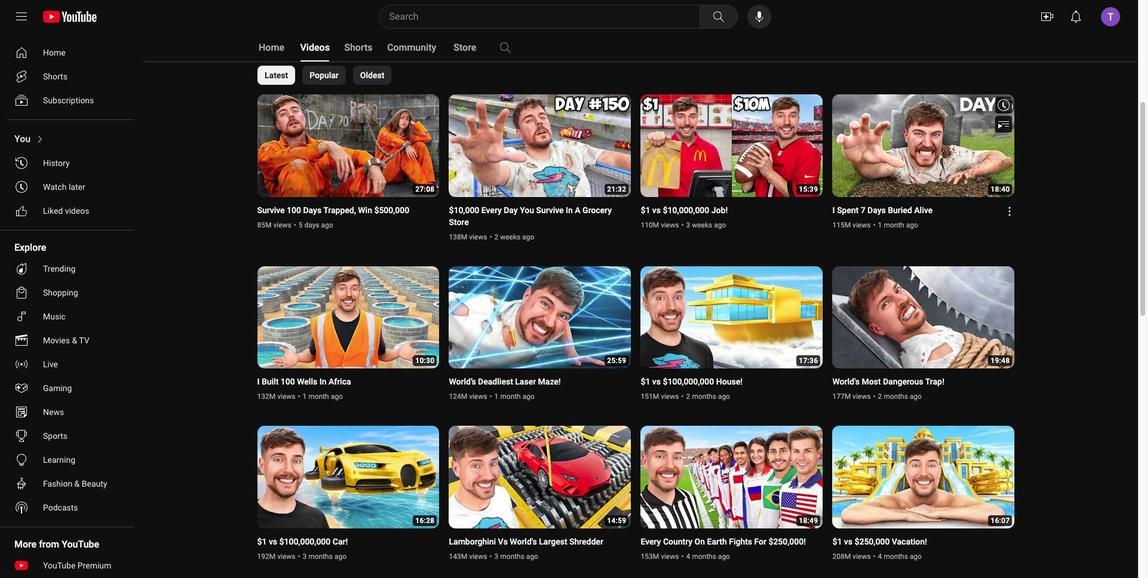 Task type: locate. For each thing, give the bounding box(es) containing it.
ago down lamborghini vs world's largest shredder on the bottom of the page
[[527, 553, 539, 561]]

3 down 'vs'
[[495, 553, 499, 561]]

2 tab list from the top
[[257, 66, 391, 85]]

months down on
[[692, 553, 717, 561]]

1 month ago
[[878, 221, 919, 229], [303, 393, 343, 401], [495, 393, 535, 401]]

months down $1 vs $100,000,000 car!
[[309, 553, 333, 561]]

in inside the $10,000 every day you survive in a grocery store
[[566, 205, 573, 215]]

tab list down subscribe button
[[257, 33, 605, 62]]

0 vertical spatial $100,000,000
[[663, 377, 714, 387]]

months for vacation!
[[884, 553, 909, 561]]

16 minutes, 28 seconds element
[[416, 517, 435, 525]]

days
[[305, 221, 320, 229]]

vs up 208m views
[[845, 537, 853, 547]]

3 months ago down lamborghini vs world's largest shredder by mrbeast 143,659,397 views 3 months ago 14 minutes, 59 seconds element
[[495, 553, 539, 561]]

1 vertical spatial i
[[257, 377, 260, 387]]

1 month ago down world's deadliest laser maze! by mrbeast 124,427,936 views 1 month ago 25 minutes element
[[495, 393, 535, 401]]

survive left a
[[536, 205, 564, 215]]

ago down africa
[[331, 393, 343, 401]]

movies & tv link
[[7, 329, 129, 353], [7, 329, 129, 353]]

watch later
[[43, 182, 85, 192]]

in left a
[[566, 205, 573, 215]]

i left spent
[[833, 205, 835, 215]]

0 vertical spatial i
[[833, 205, 835, 215]]

3 months ago for $100,000,000
[[303, 553, 347, 561]]

1 vertical spatial shorts
[[43, 72, 67, 81]]

subscriptions link
[[7, 88, 129, 112], [7, 88, 129, 112]]

1 horizontal spatial world's
[[833, 377, 860, 387]]

youtube
[[62, 539, 99, 551], [43, 561, 76, 571]]

shorts up subscriptions
[[43, 72, 67, 81]]

0 horizontal spatial days
[[303, 205, 322, 215]]

16:07
[[991, 517, 1010, 525]]

views down 7
[[853, 221, 871, 229]]

music link
[[7, 305, 129, 329], [7, 305, 129, 329]]

ago for earth
[[718, 553, 730, 561]]

110m
[[641, 221, 659, 229]]

1 horizontal spatial 2 months ago
[[878, 393, 922, 401]]

0 horizontal spatial survive
[[257, 205, 285, 215]]

$250,000
[[855, 537, 890, 547]]

a
[[575, 205, 581, 215]]

151m
[[641, 393, 659, 401]]

months down vacation!
[[884, 553, 909, 561]]

dangerous
[[883, 377, 924, 387]]

ago for you
[[523, 233, 535, 241]]

views for lamborghini vs world's largest shredder
[[469, 553, 487, 561]]

views right 138m
[[469, 233, 487, 241]]

2 down $1 vs $100,000,000 house! by mrbeast 151,862,865 views 2 months ago 17 minutes element
[[687, 393, 691, 401]]

1 horizontal spatial survive
[[536, 205, 564, 215]]

3 for $10,000,000
[[687, 221, 691, 229]]

home up "latest"
[[259, 42, 285, 53]]

vs up the 151m views
[[653, 377, 661, 387]]

27:08
[[416, 185, 435, 193]]

0 horizontal spatial home
[[43, 48, 66, 57]]

$1 vs $100,000,000 house! by mrbeast 151,862,865 views 2 months ago 17 minutes element
[[641, 376, 743, 388]]

138m views
[[449, 233, 487, 241]]

job!
[[712, 205, 728, 215]]

shorts up oldest
[[344, 42, 373, 53]]

ago down the every country on earth fights for $250,000!
[[718, 553, 730, 561]]

21 minutes, 32 seconds element
[[607, 185, 627, 193]]

every left the day
[[482, 205, 502, 215]]

0 horizontal spatial month
[[309, 393, 329, 401]]

shopping link
[[7, 281, 129, 305], [7, 281, 129, 305]]

ago down the car!
[[335, 553, 347, 561]]

months for largest
[[500, 553, 525, 561]]

survive 100 days trapped, win $500,000 link
[[257, 204, 410, 216]]

month down wells
[[309, 393, 329, 401]]

views for i spent 7 days buried alive
[[853, 221, 871, 229]]

world's most dangerous trap! by mrbeast 177,831,113 views 2 months ago 19 minutes element
[[833, 376, 945, 388]]

vs for $1 vs $100,000,000 car!
[[269, 537, 277, 547]]

$1 vs $10,000,000 job! link
[[641, 204, 728, 216]]

4 down $1 vs $250,000 vacation!
[[878, 553, 882, 561]]

1 vertical spatial in
[[320, 377, 327, 387]]

months down dangerous at the bottom right
[[884, 393, 909, 401]]

wells
[[297, 377, 318, 387]]

vs up 192m views
[[269, 537, 277, 547]]

1 horizontal spatial in
[[566, 205, 573, 215]]

i for i built 100 wells in africa
[[257, 377, 260, 387]]

1 vertical spatial you
[[520, 205, 534, 215]]

4 months ago for earth
[[687, 553, 730, 561]]

community
[[387, 42, 437, 53]]

3 weeks ago
[[687, 221, 726, 229]]

months for trap!
[[884, 393, 909, 401]]

watch later link
[[7, 175, 129, 199], [7, 175, 129, 199]]

3 down the $10,000,000
[[687, 221, 691, 229]]

i spent 7 days buried alive link
[[833, 204, 933, 216]]

2 horizontal spatial month
[[884, 221, 905, 229]]

$1 up 192m
[[257, 537, 267, 547]]

0 vertical spatial weeks
[[692, 221, 713, 229]]

weeks down the day
[[500, 233, 521, 241]]

world's up 177m
[[833, 377, 860, 387]]

2 horizontal spatial 2
[[878, 393, 882, 401]]

views right 132m
[[277, 393, 296, 401]]

18:49
[[799, 517, 819, 525]]

news
[[43, 408, 64, 417]]

views
[[273, 221, 292, 229], [661, 221, 679, 229], [853, 221, 871, 229], [469, 233, 487, 241], [277, 393, 296, 401], [469, 393, 487, 401], [661, 393, 679, 401], [853, 393, 871, 401], [277, 553, 296, 561], [469, 553, 487, 561], [661, 553, 679, 561], [853, 553, 871, 561]]

0 horizontal spatial 4
[[687, 553, 691, 561]]

views right 110m
[[661, 221, 679, 229]]

views for i built 100 wells in africa
[[277, 393, 296, 401]]

vacation!
[[892, 537, 928, 547]]

more from youtube
[[14, 539, 99, 551]]

1 horizontal spatial 4 months ago
[[878, 553, 922, 561]]

1 horizontal spatial weeks
[[692, 221, 713, 229]]

1 month ago down buried
[[878, 221, 919, 229]]

tab list down the videos
[[257, 66, 391, 85]]

lamborghini vs world's largest shredder link
[[449, 536, 604, 548]]

months for car!
[[309, 553, 333, 561]]

138m
[[449, 233, 468, 241]]

1 vertical spatial &
[[74, 479, 80, 489]]

weeks
[[692, 221, 713, 229], [500, 233, 521, 241]]

views for world's most dangerous trap!
[[853, 393, 871, 401]]

0 horizontal spatial i
[[257, 377, 260, 387]]

views down "country"
[[661, 553, 679, 561]]

fashion & beauty
[[43, 479, 107, 489]]

ago down the laser at the left of the page
[[523, 393, 535, 401]]

shredder
[[570, 537, 604, 547]]

deadliest
[[478, 377, 513, 387]]

$1 vs $10,000,000 job! by mrbeast 110,516,335 views 3 weeks ago 15 minutes element
[[641, 204, 728, 216]]

1 horizontal spatial shorts
[[344, 42, 373, 53]]

views for $10,000 every day you survive in a grocery store
[[469, 233, 487, 241]]

win
[[358, 205, 372, 215]]

ago down "alive"
[[907, 221, 919, 229]]

18:40 link
[[833, 94, 1015, 198]]

1 horizontal spatial 2
[[687, 393, 691, 401]]

$1 up 110m
[[641, 205, 651, 215]]

1 horizontal spatial i
[[833, 205, 835, 215]]

month down world's deadliest laser maze! link
[[500, 393, 521, 401]]

ago for days
[[907, 221, 919, 229]]

most
[[862, 377, 881, 387]]

0 vertical spatial &
[[72, 336, 77, 346]]

ago down the job!
[[714, 221, 726, 229]]

views right 124m
[[469, 393, 487, 401]]

25 minutes, 59 seconds element
[[607, 357, 627, 365]]

& for tv
[[72, 336, 77, 346]]

tab list
[[257, 33, 605, 62], [257, 66, 391, 85]]

2 for day
[[495, 233, 499, 241]]

0 horizontal spatial $100,000,000
[[279, 537, 331, 547]]

0 vertical spatial you
[[14, 133, 31, 145]]

2 horizontal spatial 1
[[878, 221, 882, 229]]

views for $1 vs $10,000,000 job!
[[661, 221, 679, 229]]

$1 for $1 vs $100,000,000 car!
[[257, 537, 267, 547]]

ago down house! on the right bottom of page
[[718, 393, 730, 401]]

2 2 months ago from the left
[[878, 393, 922, 401]]

4 down "country"
[[687, 553, 691, 561]]

27 minutes, 8 seconds element
[[416, 185, 435, 193]]

every up the 153m
[[641, 537, 661, 547]]

0 vertical spatial tab list
[[257, 33, 605, 62]]

208m views
[[833, 553, 871, 561]]

$100,000,000 up the 151m views
[[663, 377, 714, 387]]

survive inside the $10,000 every day you survive in a grocery store
[[536, 205, 564, 215]]

None search field
[[358, 5, 740, 29]]

0 horizontal spatial weeks
[[500, 233, 521, 241]]

& left tv
[[72, 336, 77, 346]]

i left "built"
[[257, 377, 260, 387]]

views down most
[[853, 393, 871, 401]]

85m views
[[257, 221, 292, 229]]

views for $1 vs $100,000,000 house!
[[661, 393, 679, 401]]

vs up 110m views
[[653, 205, 661, 215]]

store right community
[[454, 42, 477, 53]]

subscriptions
[[43, 96, 94, 105]]

you link
[[7, 127, 129, 151], [7, 127, 129, 151]]

4 months ago down on
[[687, 553, 730, 561]]

177m
[[833, 393, 851, 401]]

alive
[[915, 205, 933, 215]]

3 for world's
[[495, 553, 499, 561]]

100 right "built"
[[281, 377, 295, 387]]

0 vertical spatial every
[[482, 205, 502, 215]]

home up subscriptions
[[43, 48, 66, 57]]

shorts
[[344, 42, 373, 53], [43, 72, 67, 81]]

$1 up '208m'
[[833, 537, 842, 547]]

0 horizontal spatial you
[[14, 133, 31, 145]]

1 down i built 100 wells in africa by mrbeast 132,427,862 views 1 month ago 10 minutes, 30 seconds element in the left of the page
[[303, 393, 307, 401]]

gaming link
[[7, 377, 129, 401], [7, 377, 129, 401]]

1 vertical spatial weeks
[[500, 233, 521, 241]]

$1 vs $250,000 vacation! link
[[833, 536, 928, 548]]

1 horizontal spatial 4
[[878, 553, 882, 561]]

country
[[663, 537, 693, 547]]

2 4 from the left
[[878, 553, 882, 561]]

Search text field
[[389, 9, 697, 25]]

$100,000,000 inside $1 vs $100,000,000 house! by mrbeast 151,862,865 views 2 months ago 17 minutes element
[[663, 377, 714, 387]]

survive 100 days trapped, win $500,000
[[257, 205, 410, 215]]

youtube premium link
[[7, 554, 129, 578], [7, 554, 129, 578]]

days up days
[[303, 205, 322, 215]]

$1 up 151m
[[641, 377, 651, 387]]

$100,000,000 up 192m views
[[279, 537, 331, 547]]

1 down the i spent 7 days buried alive by mrbeast 115,693,669 views 1 month ago 18 minutes element
[[878, 221, 882, 229]]

days right 7
[[868, 205, 886, 215]]

views right 192m
[[277, 553, 296, 561]]

maze!
[[538, 377, 561, 387]]

4 months ago down vacation!
[[878, 553, 922, 561]]

ago for maze!
[[523, 393, 535, 401]]

ago down dangerous at the bottom right
[[910, 393, 922, 401]]

1 vertical spatial youtube
[[43, 561, 76, 571]]

1 vertical spatial tab list
[[257, 66, 391, 85]]

2 4 months ago from the left
[[878, 553, 922, 561]]

2 months ago down dangerous at the bottom right
[[878, 393, 922, 401]]

0 vertical spatial shorts
[[344, 42, 373, 53]]

0 horizontal spatial world's
[[510, 537, 537, 547]]

1 horizontal spatial days
[[868, 205, 886, 215]]

2 3 months ago from the left
[[495, 553, 539, 561]]

learning
[[43, 456, 75, 465]]

10 minutes, 30 seconds element
[[416, 357, 435, 365]]

months down $1 vs $100,000,000 house! link
[[692, 393, 717, 401]]

vs
[[653, 205, 661, 215], [653, 377, 661, 387], [269, 537, 277, 547], [845, 537, 853, 547]]

2 right 138m views
[[495, 233, 499, 241]]

1 4 from the left
[[687, 553, 691, 561]]

months down 'vs'
[[500, 553, 525, 561]]

7
[[861, 205, 866, 215]]

popular
[[309, 71, 338, 80]]

$1 vs $100,000,000 house! link
[[641, 376, 743, 388]]

views for survive 100 days trapped, win $500,000
[[273, 221, 292, 229]]

$1 for $1 vs $100,000,000 house!
[[641, 377, 651, 387]]

1 month ago for in
[[303, 393, 343, 401]]

0 horizontal spatial 3 months ago
[[303, 553, 347, 561]]

1 month ago down wells
[[303, 393, 343, 401]]

0 horizontal spatial 1 month ago
[[303, 393, 343, 401]]

14:59 link
[[449, 426, 632, 530]]

192m
[[257, 553, 276, 561]]

1 4 months ago from the left
[[687, 553, 730, 561]]

0 horizontal spatial 1
[[303, 393, 307, 401]]

i for i spent 7 days buried alive
[[833, 205, 835, 215]]

month down buried
[[884, 221, 905, 229]]

views right 85m
[[273, 221, 292, 229]]

subscribe button
[[367, 2, 424, 24]]

2 down world's most dangerous trap! "link"
[[878, 393, 882, 401]]

liked
[[43, 206, 63, 216]]

4 for on
[[687, 553, 691, 561]]

2 months ago down $1 vs $100,000,000 house! link
[[687, 393, 730, 401]]

1 horizontal spatial $100,000,000
[[663, 377, 714, 387]]

days
[[303, 205, 322, 215], [868, 205, 886, 215]]

shorts link
[[7, 65, 129, 88], [7, 65, 129, 88]]

liked videos
[[43, 206, 89, 216]]

youtube up youtube premium
[[62, 539, 99, 551]]

1 2 months ago from the left
[[687, 393, 730, 401]]

2
[[495, 233, 499, 241], [687, 393, 691, 401], [878, 393, 882, 401]]

0 horizontal spatial 4 months ago
[[687, 553, 730, 561]]

buried
[[888, 205, 913, 215]]

weeks down the $10,000,000
[[692, 221, 713, 229]]

3 months ago
[[303, 553, 347, 561], [495, 553, 539, 561]]

1 horizontal spatial 3 months ago
[[495, 553, 539, 561]]

143m
[[449, 553, 468, 561]]

100 up 5
[[287, 205, 301, 215]]

0 horizontal spatial shorts
[[43, 72, 67, 81]]

0 vertical spatial in
[[566, 205, 573, 215]]

1 horizontal spatial you
[[520, 205, 534, 215]]

208m
[[833, 553, 851, 561]]

ago right days
[[321, 221, 333, 229]]

21:32
[[607, 185, 627, 193]]

ago down the $10,000 every day you survive in a grocery store
[[523, 233, 535, 241]]

0 vertical spatial 100
[[287, 205, 301, 215]]

1 vertical spatial every
[[641, 537, 661, 547]]

ago down vacation!
[[910, 553, 922, 561]]

you
[[14, 133, 31, 145], [520, 205, 534, 215]]

views for $1 vs $250,000 vacation!
[[853, 553, 871, 561]]

1 horizontal spatial 1
[[495, 393, 499, 401]]

premium
[[78, 561, 111, 571]]

0 horizontal spatial every
[[482, 205, 502, 215]]

$100,000,000 for car!
[[279, 537, 331, 547]]

2 months ago
[[687, 393, 730, 401], [878, 393, 922, 401]]

153m views
[[641, 553, 679, 561]]

views right 151m
[[661, 393, 679, 401]]

day
[[504, 205, 518, 215]]

1 horizontal spatial 3
[[495, 553, 499, 561]]

$1 vs $100,000,000 car! by mrbeast 192,531,677 views 3 months ago 16 minutes element
[[257, 536, 348, 548]]

0 vertical spatial world's
[[833, 377, 860, 387]]

1 3 months ago from the left
[[303, 553, 347, 561]]

151m views
[[641, 393, 679, 401]]

2 survive from the left
[[536, 205, 564, 215]]

months
[[692, 393, 717, 401], [884, 393, 909, 401], [309, 553, 333, 561], [500, 553, 525, 561], [692, 553, 717, 561], [884, 553, 909, 561]]

2 horizontal spatial 3
[[687, 221, 691, 229]]

in
[[566, 205, 573, 215], [320, 377, 327, 387]]

$100,000,000 inside $1 vs $100,000,000 car! by mrbeast 192,531,677 views 3 months ago 16 minutes element
[[279, 537, 331, 547]]

lamborghini vs world's largest shredder
[[449, 537, 604, 547]]

views for $1 vs $100,000,000 car!
[[277, 553, 296, 561]]

2 horizontal spatial 1 month ago
[[878, 221, 919, 229]]

laser
[[515, 377, 536, 387]]

world's right 'vs'
[[510, 537, 537, 547]]

youtube premium
[[43, 561, 111, 571]]

i spent 7 days buried alive by mrbeast 115,693,669 views 1 month ago 18 minutes element
[[833, 204, 933, 216]]

views down lamborghini
[[469, 553, 487, 561]]

in right wells
[[320, 377, 327, 387]]

0 horizontal spatial 3
[[303, 553, 307, 561]]

1 vertical spatial store
[[449, 217, 469, 227]]

1 vertical spatial $100,000,000
[[279, 537, 331, 547]]

3 down $1 vs $100,000,000 car!
[[303, 553, 307, 561]]

views down $250,000 at the bottom of the page
[[853, 553, 871, 561]]

shopping
[[43, 288, 78, 298]]

survive up 85m views
[[257, 205, 285, 215]]

0 horizontal spatial 2
[[495, 233, 499, 241]]

1 horizontal spatial home
[[259, 42, 285, 53]]

1 down deadliest
[[495, 393, 499, 401]]

store down $10,000
[[449, 217, 469, 227]]

1 tab list from the top
[[257, 33, 605, 62]]

youtube down more from youtube
[[43, 561, 76, 571]]

0 horizontal spatial 2 months ago
[[687, 393, 730, 401]]

$10,000 every day you survive in a grocery store
[[449, 205, 612, 227]]

1 vertical spatial world's
[[510, 537, 537, 547]]

3 months ago down the car!
[[303, 553, 347, 561]]

& left beauty
[[74, 479, 80, 489]]



Task type: describe. For each thing, give the bounding box(es) containing it.
Subscribe text field
[[377, 8, 414, 18]]

trending
[[43, 264, 76, 274]]

tab list containing latest
[[257, 66, 391, 85]]

music
[[43, 312, 66, 322]]

subscribe
[[377, 8, 414, 18]]

weeks for day
[[500, 233, 521, 241]]

$1 vs $100,000,000 car!
[[257, 537, 348, 547]]

views for every country on earth fights for $250,000!
[[661, 553, 679, 561]]

world's most dangerous trap!
[[833, 377, 945, 387]]

vs for $1 vs $10,000,000 job!
[[653, 205, 661, 215]]

later
[[69, 182, 85, 192]]

17:36 link
[[641, 266, 823, 370]]

lamborghini vs world's largest shredder by mrbeast 143,659,397 views 3 months ago 14 minutes, 59 seconds element
[[449, 536, 604, 548]]

movies & tv
[[43, 336, 89, 346]]

every country on earth fights for $250,000! link
[[641, 536, 806, 548]]

1 month ago for buried
[[878, 221, 919, 229]]

trap!
[[926, 377, 945, 387]]

ago for trap!
[[910, 393, 922, 401]]

0 vertical spatial store
[[454, 42, 477, 53]]

views for world's deadliest laser maze!
[[469, 393, 487, 401]]

2 for dangerous
[[878, 393, 882, 401]]

18 minutes, 49 seconds element
[[799, 517, 819, 525]]

weeks for $10,000,000
[[692, 221, 713, 229]]

17 minutes, 36 seconds element
[[799, 357, 819, 365]]

i built 100 wells in africa link
[[257, 376, 351, 388]]

110m views
[[641, 221, 679, 229]]

18 minutes, 40 seconds element
[[991, 185, 1010, 193]]

ago for largest
[[527, 553, 539, 561]]

$10,000
[[449, 205, 480, 215]]

16 minutes, 7 seconds element
[[991, 517, 1010, 525]]

1 for buried
[[878, 221, 882, 229]]

live
[[43, 360, 58, 369]]

i spent 7 days buried alive
[[833, 205, 933, 215]]

beauty
[[82, 479, 107, 489]]

85m
[[257, 221, 272, 229]]

month for in
[[309, 393, 329, 401]]

i built 100 wells in africa
[[257, 377, 351, 387]]

2 months ago for $100,000,000
[[687, 393, 730, 401]]

tab list containing home
[[257, 33, 605, 62]]

192m views
[[257, 553, 296, 561]]

14 minutes, 59 seconds element
[[607, 517, 627, 525]]

115m
[[833, 221, 851, 229]]

ago for car!
[[335, 553, 347, 561]]

2 months ago for dangerous
[[878, 393, 922, 401]]

i built 100 wells in africa by mrbeast 132,427,862 views 1 month ago 10 minutes, 30 seconds element
[[257, 376, 351, 388]]

every inside the $10,000 every day you survive in a grocery store
[[482, 205, 502, 215]]

videos
[[65, 206, 89, 216]]

0 horizontal spatial in
[[320, 377, 327, 387]]

16:28
[[416, 517, 435, 525]]

grocery
[[583, 205, 612, 215]]

1 vertical spatial 100
[[281, 377, 295, 387]]

sports
[[43, 432, 68, 441]]

$250,000!
[[769, 537, 806, 547]]

1 for in
[[303, 393, 307, 401]]

built
[[262, 377, 279, 387]]

gaming
[[43, 384, 72, 393]]

store inside the $10,000 every day you survive in a grocery store
[[449, 217, 469, 227]]

153m
[[641, 553, 659, 561]]

4 for $250,000
[[878, 553, 882, 561]]

oldest
[[360, 71, 384, 80]]

avatar image image
[[1102, 7, 1121, 26]]

1 survive from the left
[[257, 205, 285, 215]]

spent
[[837, 205, 859, 215]]

4 months ago for vacation!
[[878, 553, 922, 561]]

ago for house!
[[718, 393, 730, 401]]

survive 100 days trapped, win $500,000 by mrbeast 85,705,255 views 5 days ago 27 minutes element
[[257, 204, 410, 216]]

world's deadliest laser maze! by mrbeast 124,427,936 views 1 month ago 25 minutes element
[[449, 376, 561, 388]]

$1 vs $10,000,000 job!
[[641, 205, 728, 215]]

$1 vs $100,000,000 house!
[[641, 377, 743, 387]]

car!
[[333, 537, 348, 547]]

$100,000,000 for house!
[[663, 377, 714, 387]]

on
[[695, 537, 705, 547]]

19 minutes, 48 seconds element
[[991, 357, 1010, 365]]

$1 for $1 vs $10,000,000 job!
[[641, 205, 651, 215]]

132m views
[[257, 393, 296, 401]]

fashion
[[43, 479, 72, 489]]

15:39 link
[[641, 94, 823, 198]]

1 horizontal spatial month
[[500, 393, 521, 401]]

10:30 link
[[257, 266, 440, 370]]

18:49 link
[[641, 426, 823, 530]]

2 for $100,000,000
[[687, 393, 691, 401]]

you inside the $10,000 every day you survive in a grocery store
[[520, 205, 534, 215]]

fights
[[729, 537, 753, 547]]

podcasts
[[43, 503, 78, 513]]

1 horizontal spatial 1 month ago
[[495, 393, 535, 401]]

19:48 link
[[833, 266, 1015, 370]]

every country on earth fights for $250,000! by mrbeast 153,178,989 views 4 months ago 18 minutes element
[[641, 536, 806, 548]]

1 horizontal spatial every
[[641, 537, 661, 547]]

25:59
[[607, 357, 627, 365]]

world's inside "link"
[[833, 377, 860, 387]]

months for earth
[[692, 553, 717, 561]]

vs for $1 vs $250,000 vacation!
[[845, 537, 853, 547]]

$500,000
[[374, 205, 410, 215]]

lamborghini
[[449, 537, 496, 547]]

ago for vacation!
[[910, 553, 922, 561]]

16:07 link
[[833, 426, 1015, 530]]

ago for wells
[[331, 393, 343, 401]]

15 minutes, 39 seconds element
[[799, 185, 819, 193]]

month for buried
[[884, 221, 905, 229]]

18:40
[[991, 185, 1010, 193]]

more
[[14, 539, 37, 551]]

1 days from the left
[[303, 205, 322, 215]]

124m
[[449, 393, 468, 401]]

3 for $100,000,000
[[303, 553, 307, 561]]

27:08 link
[[257, 94, 440, 198]]

0 vertical spatial youtube
[[62, 539, 99, 551]]

videos
[[300, 42, 330, 53]]

143m views
[[449, 553, 487, 561]]

largest
[[539, 537, 568, 547]]

from
[[39, 539, 59, 551]]

2 days from the left
[[868, 205, 886, 215]]

& for beauty
[[74, 479, 80, 489]]

world's deadliest laser maze!
[[449, 377, 561, 387]]

10:30
[[416, 357, 435, 365]]

latest
[[265, 71, 288, 80]]

3 months ago for world's
[[495, 553, 539, 561]]

15:39
[[799, 185, 819, 193]]

$1 vs $250,000 vacation! by mrbeast 208,523,632 views 4 months ago 16 minutes element
[[833, 536, 928, 548]]

ago for trapped,
[[321, 221, 333, 229]]

19:48
[[991, 357, 1010, 365]]

177m views
[[833, 393, 871, 401]]

vs for $1 vs $100,000,000 house!
[[653, 377, 661, 387]]

months for house!
[[692, 393, 717, 401]]

16:28 link
[[257, 426, 440, 530]]

ago for job!
[[714, 221, 726, 229]]

every country on earth fights for $250,000!
[[641, 537, 806, 547]]

$10,000 every day you survive in a grocery store by mrbeast 138,148,242 views 2 weeks ago 21 minutes element
[[449, 204, 617, 228]]

$1 vs $250,000 vacation!
[[833, 537, 928, 547]]

$1 for $1 vs $250,000 vacation!
[[833, 537, 842, 547]]



Task type: vqa. For each thing, say whether or not it's contained in the screenshot.
Sunflower
no



